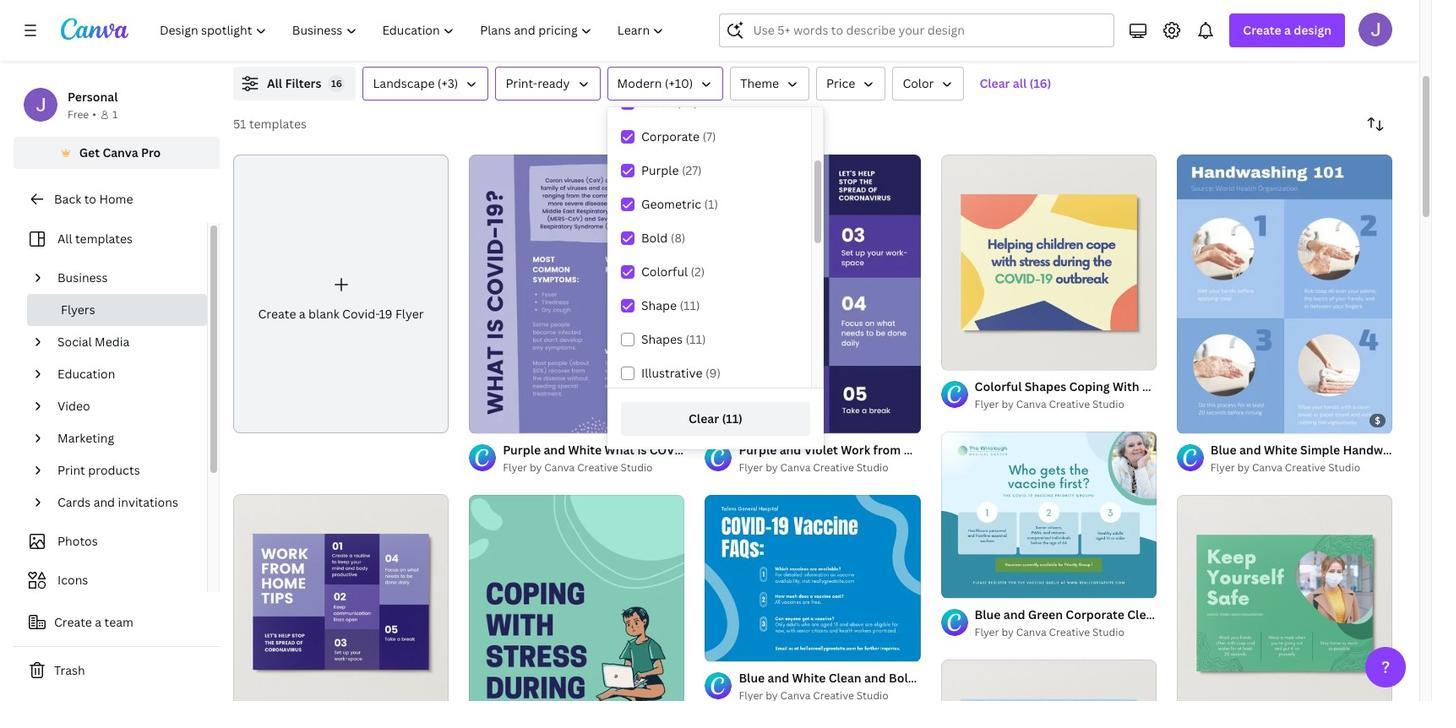 Task type: describe. For each thing, give the bounding box(es) containing it.
theme
[[740, 75, 779, 91]]

create a team
[[54, 614, 133, 630]]

is
[[637, 442, 647, 458]]

create a team button
[[14, 606, 220, 640]]

trash link
[[14, 654, 220, 688]]

coping
[[1069, 379, 1110, 395]]

create a blank covid-19 flyer
[[258, 306, 424, 322]]

clear for clear all (16)
[[980, 75, 1010, 91]]

color button
[[893, 67, 964, 101]]

colorful shapes coping with stress landscape covid flyer link
[[975, 378, 1315, 396]]

blue and white simple handwashing 101 covid flyers image
[[1177, 155, 1392, 434]]

filters
[[285, 75, 321, 91]]

corporate
[[641, 128, 700, 144]]

print products
[[57, 462, 140, 478]]

51
[[233, 116, 246, 132]]

price button
[[816, 67, 886, 101]]

print-
[[506, 75, 538, 91]]

canva inside purple and white what is covid flyer flyer by canva creative studio
[[544, 461, 575, 475]]

free •
[[68, 107, 96, 122]]

create for create a team
[[54, 614, 92, 630]]

products
[[88, 462, 140, 478]]

back to home
[[54, 191, 133, 207]]

landscape (+3)
[[373, 75, 458, 91]]

(+10)
[[665, 75, 693, 91]]

video link
[[51, 390, 197, 422]]

what
[[605, 442, 635, 458]]

print-ready
[[506, 75, 570, 91]]

purple and indigo work from home landscape covid flyer image
[[233, 494, 449, 701]]

covid for purple and violet work from home covid flyer
[[941, 442, 979, 458]]

(9)
[[705, 365, 721, 381]]

by inside colorful shapes coping with stress landscape covid flyer flyer by canva creative studio
[[1002, 397, 1014, 412]]

(+3)
[[438, 75, 458, 91]]

•
[[92, 107, 96, 122]]

business link
[[51, 262, 197, 294]]

16 filter options selected element
[[328, 75, 345, 92]]

(27)
[[682, 162, 702, 178]]

print
[[57, 462, 85, 478]]

purple and white what is covid flyer link
[[503, 441, 719, 460]]

price
[[826, 75, 855, 91]]

canva inside button
[[103, 144, 138, 161]]

purple for purple and violet work from home covid flyer flyer by canva creative studio
[[739, 442, 777, 458]]

create for create a design
[[1243, 22, 1282, 38]]

to
[[84, 191, 96, 207]]

back
[[54, 191, 81, 207]]

personal
[[68, 89, 118, 105]]

top level navigation element
[[149, 14, 679, 47]]

colorful (2)
[[641, 264, 705, 280]]

marketing
[[57, 430, 114, 446]]

free
[[68, 107, 89, 122]]

blue and green corporate clean vaccine information general health flyer image
[[941, 432, 1157, 598]]

home inside back to home 'link'
[[99, 191, 133, 207]]

all
[[1013, 75, 1027, 91]]

video
[[57, 398, 90, 414]]

of
[[960, 350, 969, 363]]

by inside purple and violet work from home covid flyer flyer by canva creative studio
[[766, 461, 778, 475]]

(7)
[[703, 128, 716, 144]]

all for all filters
[[267, 75, 282, 91]]

a for design
[[1284, 22, 1291, 38]]

Sort by button
[[1359, 107, 1392, 141]]

geometric
[[641, 196, 701, 212]]

flyers
[[61, 302, 95, 318]]

work
[[841, 442, 870, 458]]

from
[[873, 442, 901, 458]]

flyer by canva creative studio link for what
[[503, 460, 685, 477]]

1 for 1
[[112, 107, 118, 122]]

creative inside purple and violet work from home covid flyer flyer by canva creative studio
[[813, 461, 854, 475]]

green and purple coping with stress covid flyer image
[[469, 495, 685, 701]]

and for purple and white what is covid flyer
[[544, 442, 565, 458]]

creative inside colorful shapes coping with stress landscape covid flyer flyer by canva creative studio
[[1049, 397, 1090, 412]]

purple and violet work from home covid flyer image
[[705, 155, 921, 434]]

(2)
[[691, 264, 705, 280]]

blue and white simple handwashing 10 flyer by canva creative studio
[[1211, 442, 1432, 475]]

flyer by canva creative studio
[[975, 625, 1125, 639]]

all for all templates
[[57, 231, 72, 247]]

templates for 51 templates
[[249, 116, 307, 132]]

16
[[331, 77, 342, 90]]

19
[[379, 306, 392, 322]]

a for team
[[95, 614, 101, 630]]

(18)
[[677, 95, 698, 111]]

invitations
[[118, 494, 178, 510]]

icons
[[57, 572, 88, 588]]

clear (11) button
[[621, 402, 810, 436]]

business
[[57, 270, 108, 286]]

clear (11)
[[689, 411, 743, 427]]

get canva pro button
[[14, 137, 220, 169]]

studio inside purple and violet work from home covid flyer flyer by canva creative studio
[[857, 461, 889, 475]]

simple
[[1300, 442, 1340, 458]]

trash
[[54, 662, 85, 678]]

templates for all templates
[[75, 231, 133, 247]]

purple (27)
[[641, 162, 702, 178]]

3
[[971, 350, 977, 363]]

creative up purple and turquoise illustrative handwashing landscape covid flyer image
[[1049, 625, 1090, 639]]

shapes inside colorful shapes coping with stress landscape covid flyer flyer by canva creative studio
[[1025, 379, 1066, 395]]

purple and turquoise illustrative handwashing landscape covid flyer image
[[941, 660, 1157, 701]]

icons link
[[24, 564, 197, 597]]

clear for clear (11)
[[689, 411, 719, 427]]

studio inside blue and white simple handwashing 10 flyer by canva creative studio
[[1328, 461, 1360, 475]]

purple and white what is covid flyer image
[[469, 155, 685, 434]]

blank
[[308, 306, 339, 322]]

illustrative (9)
[[641, 365, 721, 381]]

Search search field
[[753, 14, 1104, 46]]

by inside blue and white simple handwashing 10 flyer by canva creative studio
[[1238, 461, 1250, 475]]

shape
[[641, 297, 677, 313]]

clean
[[641, 95, 674, 111]]

colorful shapes coping with stress landscape covid flyer flyer by canva creative studio
[[975, 379, 1315, 412]]

modern (+10) button
[[607, 67, 724, 101]]

shape (11)
[[641, 297, 700, 313]]

colorful shapes coping with stress landscape covid flyer image
[[941, 155, 1157, 370]]

flyer by canva creative studio link for with
[[975, 396, 1157, 413]]

and for purple and violet work from home covid flyer
[[780, 442, 801, 458]]

and inside 'link'
[[93, 494, 115, 510]]

1 of 3 link
[[941, 155, 1157, 370]]

create a blank covid-19 flyer element
[[233, 155, 449, 434]]

and for blue and white simple handwashing 10
[[1239, 442, 1261, 458]]



Task type: vqa. For each thing, say whether or not it's contained in the screenshot.
bottommost YouTube
no



Task type: locate. For each thing, give the bounding box(es) containing it.
cards and invitations
[[57, 494, 178, 510]]

purple inside purple and white what is covid flyer flyer by canva creative studio
[[503, 442, 541, 458]]

back to home link
[[14, 183, 220, 216]]

None search field
[[719, 14, 1115, 47]]

(11) for shape
[[680, 297, 700, 313]]

studio down blue and white simple handwashing 10 link
[[1328, 461, 1360, 475]]

covid-19 flyers templates image
[[1032, 0, 1392, 46]]

clear all (16) button
[[971, 67, 1060, 101]]

1 horizontal spatial 1
[[953, 350, 958, 363]]

(8)
[[671, 230, 686, 246]]

2 white from the left
[[1264, 442, 1298, 458]]

1 vertical spatial (11)
[[686, 331, 706, 347]]

0 vertical spatial clear
[[980, 75, 1010, 91]]

1 vertical spatial a
[[299, 306, 306, 322]]

white for simple
[[1264, 442, 1298, 458]]

(11)
[[680, 297, 700, 313], [686, 331, 706, 347], [722, 411, 743, 427]]

handwashing
[[1343, 442, 1420, 458]]

all templates link
[[24, 223, 197, 255]]

flyer by canva creative studio link down violet
[[739, 460, 921, 477]]

covid inside purple and white what is covid flyer flyer by canva creative studio
[[649, 442, 687, 458]]

and right blue
[[1239, 442, 1261, 458]]

and left violet
[[780, 442, 801, 458]]

studio
[[1092, 397, 1125, 412], [621, 461, 653, 475], [857, 461, 889, 475], [1328, 461, 1360, 475], [1092, 625, 1125, 639]]

10
[[1423, 442, 1432, 458]]

2 horizontal spatial purple
[[739, 442, 777, 458]]

marketing link
[[51, 422, 197, 455]]

canva inside blue and white simple handwashing 10 flyer by canva creative studio
[[1252, 461, 1282, 475]]

1 vertical spatial home
[[904, 442, 938, 458]]

flyer by canva creative studio link down coping
[[975, 396, 1157, 413]]

1 horizontal spatial purple
[[641, 162, 679, 178]]

modern
[[617, 75, 662, 91]]

1 right "•"
[[112, 107, 118, 122]]

and inside purple and violet work from home covid flyer flyer by canva creative studio
[[780, 442, 801, 458]]

cards and invitations link
[[51, 487, 197, 519]]

0 vertical spatial all
[[267, 75, 282, 91]]

pro
[[141, 144, 161, 161]]

colorful inside colorful shapes coping with stress landscape covid flyer flyer by canva creative studio
[[975, 379, 1022, 395]]

covid for colorful shapes coping with stress landscape covid flyer
[[1246, 379, 1284, 395]]

and inside purple and white what is covid flyer flyer by canva creative studio
[[544, 442, 565, 458]]

$
[[1375, 414, 1381, 427]]

white left simple
[[1264, 442, 1298, 458]]

home right the from
[[904, 442, 938, 458]]

landscape right stress
[[1181, 379, 1243, 395]]

1 horizontal spatial a
[[299, 306, 306, 322]]

colorful down 3
[[975, 379, 1022, 395]]

home right to
[[99, 191, 133, 207]]

studio down purple and violet work from home covid flyer link
[[857, 461, 889, 475]]

1 vertical spatial shapes
[[1025, 379, 1066, 395]]

flyer by canva creative studio link down simple
[[1211, 460, 1392, 477]]

covid inside purple and violet work from home covid flyer flyer by canva creative studio
[[941, 442, 979, 458]]

(11) for shapes
[[686, 331, 706, 347]]

1
[[112, 107, 118, 122], [953, 350, 958, 363]]

white for what
[[568, 442, 602, 458]]

shapes left coping
[[1025, 379, 1066, 395]]

white left "what"
[[568, 442, 602, 458]]

education
[[57, 366, 115, 382]]

all
[[267, 75, 282, 91], [57, 231, 72, 247]]

0 vertical spatial a
[[1284, 22, 1291, 38]]

social media
[[57, 334, 130, 350]]

creative
[[1049, 397, 1090, 412], [577, 461, 618, 475], [813, 461, 854, 475], [1285, 461, 1326, 475], [1049, 625, 1090, 639]]

0 horizontal spatial home
[[99, 191, 133, 207]]

flyer
[[395, 306, 424, 322], [1286, 379, 1315, 395], [975, 397, 999, 412], [690, 442, 719, 458], [982, 442, 1011, 458], [503, 461, 527, 475], [739, 461, 763, 475], [1211, 461, 1235, 475], [975, 625, 999, 639]]

0 horizontal spatial covid
[[649, 442, 687, 458]]

0 horizontal spatial colorful
[[641, 264, 688, 280]]

1 left of
[[953, 350, 958, 363]]

jacob simon image
[[1359, 13, 1392, 46]]

0 horizontal spatial a
[[95, 614, 101, 630]]

create a design button
[[1230, 14, 1345, 47]]

(11) inside 'button'
[[722, 411, 743, 427]]

get canva pro
[[79, 144, 161, 161]]

0 horizontal spatial shapes
[[641, 331, 683, 347]]

1 horizontal spatial white
[[1264, 442, 1298, 458]]

clear all (16)
[[980, 75, 1051, 91]]

covid inside colorful shapes coping with stress landscape covid flyer flyer by canva creative studio
[[1246, 379, 1284, 395]]

1 horizontal spatial templates
[[249, 116, 307, 132]]

landscape
[[373, 75, 435, 91], [1181, 379, 1243, 395]]

canva inside purple and violet work from home covid flyer flyer by canva creative studio
[[780, 461, 811, 475]]

creative down coping
[[1049, 397, 1090, 412]]

1 vertical spatial colorful
[[975, 379, 1022, 395]]

0 horizontal spatial 1
[[112, 107, 118, 122]]

photos
[[57, 533, 98, 549]]

home
[[99, 191, 133, 207], [904, 442, 938, 458]]

a left design
[[1284, 22, 1291, 38]]

0 vertical spatial colorful
[[641, 264, 688, 280]]

clear
[[980, 75, 1010, 91], [689, 411, 719, 427]]

green shapes disease prevention landscape covid flyer image
[[1177, 495, 1392, 701]]

(1)
[[704, 196, 718, 212]]

clear inside clear (11) 'button'
[[689, 411, 719, 427]]

blue
[[1211, 442, 1237, 458]]

and right cards
[[93, 494, 115, 510]]

by
[[1002, 397, 1014, 412], [530, 461, 542, 475], [766, 461, 778, 475], [1238, 461, 1250, 475], [1002, 625, 1014, 639]]

all filters
[[267, 75, 321, 91]]

landscape left (+3)
[[373, 75, 435, 91]]

a inside dropdown button
[[1284, 22, 1291, 38]]

create left blank
[[258, 306, 296, 322]]

1 horizontal spatial shapes
[[1025, 379, 1066, 395]]

stress
[[1142, 379, 1178, 395]]

purple for purple and white what is covid flyer flyer by canva creative studio
[[503, 442, 541, 458]]

color
[[903, 75, 934, 91]]

create left design
[[1243, 22, 1282, 38]]

0 horizontal spatial landscape
[[373, 75, 435, 91]]

colorful
[[641, 264, 688, 280], [975, 379, 1022, 395]]

studio inside colorful shapes coping with stress landscape covid flyer flyer by canva creative studio
[[1092, 397, 1125, 412]]

1 vertical spatial 1
[[953, 350, 958, 363]]

create down icons
[[54, 614, 92, 630]]

all down back at the top of page
[[57, 231, 72, 247]]

creative down violet
[[813, 461, 854, 475]]

flyer inside blue and white simple handwashing 10 flyer by canva creative studio
[[1211, 461, 1235, 475]]

blue and white simple handwashing 10 link
[[1211, 441, 1432, 460]]

a inside 'button'
[[95, 614, 101, 630]]

clear left all
[[980, 75, 1010, 91]]

0 vertical spatial (11)
[[680, 297, 700, 313]]

creative down purple and white what is covid flyer link at the bottom of page
[[577, 461, 618, 475]]

0 vertical spatial shapes
[[641, 331, 683, 347]]

landscape (+3) button
[[363, 67, 489, 101]]

get
[[79, 144, 100, 161]]

social
[[57, 334, 92, 350]]

a left team
[[95, 614, 101, 630]]

studio down with
[[1092, 397, 1125, 412]]

all left filters
[[267, 75, 282, 91]]

1 white from the left
[[568, 442, 602, 458]]

cards
[[57, 494, 91, 510]]

1 horizontal spatial clear
[[980, 75, 1010, 91]]

creative inside purple and white what is covid flyer flyer by canva creative studio
[[577, 461, 618, 475]]

purple and white what is covid flyer flyer by canva creative studio
[[503, 442, 719, 475]]

clear inside "clear all (16)" button
[[980, 75, 1010, 91]]

1 for 1 of 3
[[953, 350, 958, 363]]

white inside purple and white what is covid flyer flyer by canva creative studio
[[568, 442, 602, 458]]

templates
[[249, 116, 307, 132], [75, 231, 133, 247]]

1 vertical spatial landscape
[[1181, 379, 1243, 395]]

1 vertical spatial all
[[57, 231, 72, 247]]

2 vertical spatial (11)
[[722, 411, 743, 427]]

colorful for colorful shapes coping with stress landscape covid flyer flyer by canva creative studio
[[975, 379, 1022, 395]]

flyer by canva creative studio link
[[975, 396, 1157, 413], [503, 460, 685, 477], [739, 460, 921, 477], [1211, 460, 1392, 477], [975, 624, 1157, 641]]

1 horizontal spatial covid
[[941, 442, 979, 458]]

1 horizontal spatial home
[[904, 442, 938, 458]]

violet
[[804, 442, 838, 458]]

create for create a blank covid-19 flyer
[[258, 306, 296, 322]]

0 vertical spatial landscape
[[373, 75, 435, 91]]

flyer by canva creative studio link down "what"
[[503, 460, 685, 477]]

0 horizontal spatial templates
[[75, 231, 133, 247]]

and inside blue and white simple handwashing 10 flyer by canva creative studio
[[1239, 442, 1261, 458]]

purple for purple (27)
[[641, 162, 679, 178]]

purple
[[641, 162, 679, 178], [503, 442, 541, 458], [739, 442, 777, 458]]

white inside blue and white simple handwashing 10 flyer by canva creative studio
[[1264, 442, 1298, 458]]

team
[[104, 614, 133, 630]]

canva inside colorful shapes coping with stress landscape covid flyer flyer by canva creative studio
[[1016, 397, 1047, 412]]

bold
[[641, 230, 668, 246]]

corporate (7)
[[641, 128, 716, 144]]

create inside dropdown button
[[1243, 22, 1282, 38]]

2 horizontal spatial create
[[1243, 22, 1282, 38]]

(16)
[[1030, 75, 1051, 91]]

creative inside blue and white simple handwashing 10 flyer by canva creative studio
[[1285, 461, 1326, 475]]

print products link
[[51, 455, 197, 487]]

landscape inside button
[[373, 75, 435, 91]]

and left "what"
[[544, 442, 565, 458]]

geometric (1)
[[641, 196, 718, 212]]

0 horizontal spatial all
[[57, 231, 72, 247]]

print-ready button
[[495, 67, 600, 101]]

1 horizontal spatial all
[[267, 75, 282, 91]]

clean (18)
[[641, 95, 698, 111]]

1 horizontal spatial colorful
[[975, 379, 1022, 395]]

colorful left (2)
[[641, 264, 688, 280]]

studio inside purple and white what is covid flyer flyer by canva creative studio
[[621, 461, 653, 475]]

0 horizontal spatial purple
[[503, 442, 541, 458]]

clear down the (9)
[[689, 411, 719, 427]]

bold (8)
[[641, 230, 686, 246]]

1 of 3
[[953, 350, 977, 363]]

by inside purple and white what is covid flyer flyer by canva creative studio
[[530, 461, 542, 475]]

2 horizontal spatial covid
[[1246, 379, 1284, 395]]

theme button
[[730, 67, 810, 101]]

media
[[95, 334, 130, 350]]

2 vertical spatial a
[[95, 614, 101, 630]]

a for blank
[[299, 306, 306, 322]]

white
[[568, 442, 602, 458], [1264, 442, 1298, 458]]

education link
[[51, 358, 197, 390]]

ready
[[538, 75, 570, 91]]

2 horizontal spatial a
[[1284, 22, 1291, 38]]

home inside purple and violet work from home covid flyer flyer by canva creative studio
[[904, 442, 938, 458]]

templates right 51
[[249, 116, 307, 132]]

0 vertical spatial home
[[99, 191, 133, 207]]

0 vertical spatial 1
[[112, 107, 118, 122]]

covid-
[[342, 306, 379, 322]]

flyer by canva creative studio link up purple and turquoise illustrative handwashing landscape covid flyer image
[[975, 624, 1157, 641]]

studio up purple and turquoise illustrative handwashing landscape covid flyer image
[[1092, 625, 1125, 639]]

create a blank covid-19 flyer link
[[233, 155, 449, 434]]

design
[[1294, 22, 1332, 38]]

shapes down shape
[[641, 331, 683, 347]]

shapes
[[641, 331, 683, 347], [1025, 379, 1066, 395]]

colorful for colorful (2)
[[641, 264, 688, 280]]

studio down is on the left of page
[[621, 461, 653, 475]]

1 vertical spatial templates
[[75, 231, 133, 247]]

purple and violet work from home covid flyer flyer by canva creative studio
[[739, 442, 1011, 475]]

create a design
[[1243, 22, 1332, 38]]

flyer by canva creative studio link for work
[[739, 460, 921, 477]]

purple inside purple and violet work from home covid flyer flyer by canva creative studio
[[739, 442, 777, 458]]

create inside 'button'
[[54, 614, 92, 630]]

2 vertical spatial create
[[54, 614, 92, 630]]

0 vertical spatial create
[[1243, 22, 1282, 38]]

a left blank
[[299, 306, 306, 322]]

1 vertical spatial create
[[258, 306, 296, 322]]

landscape inside colorful shapes coping with stress landscape covid flyer flyer by canva creative studio
[[1181, 379, 1243, 395]]

0 horizontal spatial clear
[[689, 411, 719, 427]]

0 vertical spatial templates
[[249, 116, 307, 132]]

1 horizontal spatial create
[[258, 306, 296, 322]]

all templates
[[57, 231, 133, 247]]

with
[[1113, 379, 1139, 395]]

0 horizontal spatial create
[[54, 614, 92, 630]]

blue and white clean and bold vaccine information general health flyer image
[[705, 495, 921, 662]]

creative down simple
[[1285, 461, 1326, 475]]

0 horizontal spatial white
[[568, 442, 602, 458]]

templates down back to home
[[75, 231, 133, 247]]

flyer by canva creative studio link for simple
[[1211, 460, 1392, 477]]

canva
[[103, 144, 138, 161], [1016, 397, 1047, 412], [544, 461, 575, 475], [780, 461, 811, 475], [1252, 461, 1282, 475], [1016, 625, 1047, 639]]

1 horizontal spatial landscape
[[1181, 379, 1243, 395]]

1 vertical spatial clear
[[689, 411, 719, 427]]



